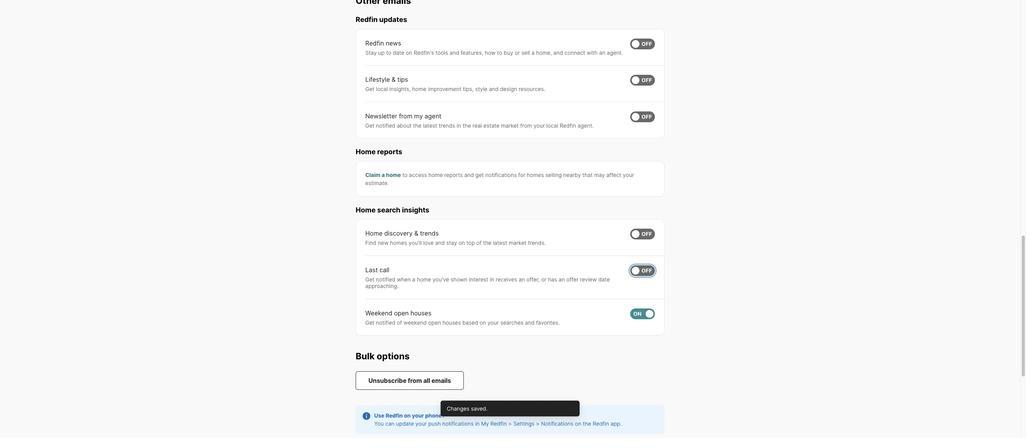 Task type: locate. For each thing, give the bounding box(es) containing it.
to access home reports and get notifications for homes selling nearby that may affect your estimate.
[[366, 172, 635, 187]]

1 horizontal spatial of
[[477, 240, 482, 247]]

to left 'access' at the top left of page
[[403, 172, 408, 178]]

0 vertical spatial notified
[[376, 122, 396, 129]]

nearby
[[564, 172, 581, 178]]

1 vertical spatial notified
[[376, 277, 396, 283]]

receives
[[496, 277, 518, 283]]

0 horizontal spatial >
[[509, 421, 512, 428]]

local inside newsletter from my agent get notified about the latest trends in the real estate market from your local redfin agent.
[[547, 122, 559, 129]]

the left app.
[[583, 421, 592, 428]]

1 horizontal spatial latest
[[493, 240, 508, 247]]

find
[[366, 240, 377, 247]]

and right style on the left of page
[[489, 86, 499, 92]]

agent.
[[607, 49, 623, 56], [578, 122, 594, 129]]

trends
[[439, 122, 455, 129], [420, 230, 439, 238]]

0 vertical spatial homes
[[527, 172, 544, 178]]

0 horizontal spatial agent.
[[578, 122, 594, 129]]

weekend open houses get notified of weekend open houses based on your searches and favorites.
[[366, 310, 560, 326]]

3 off from the top
[[642, 114, 653, 120]]

> right settings
[[536, 421, 540, 428]]

from up "about"
[[399, 112, 413, 120]]

and right love
[[435, 240, 445, 247]]

notifications down changes
[[443, 421, 474, 428]]

trends up love
[[420, 230, 439, 238]]

0 horizontal spatial homes
[[390, 240, 407, 247]]

notifications inside use redfin on your phone? you can update your push notifications in my redfin > settings > notifications on the redfin app.
[[443, 421, 474, 428]]

and right searches
[[525, 320, 535, 326]]

your left searches
[[488, 320, 499, 326]]

None checkbox
[[631, 75, 655, 86], [631, 112, 655, 122], [631, 266, 655, 277], [631, 75, 655, 86], [631, 112, 655, 122], [631, 266, 655, 277]]

tips
[[398, 76, 408, 84]]

about
[[397, 122, 412, 129]]

trends down agent
[[439, 122, 455, 129]]

1 horizontal spatial date
[[599, 277, 610, 283]]

2 vertical spatial from
[[408, 378, 422, 385]]

1 vertical spatial trends
[[420, 230, 439, 238]]

1 vertical spatial latest
[[493, 240, 508, 247]]

notifications left for
[[486, 172, 517, 178]]

in left my
[[475, 421, 480, 428]]

or for redfin news
[[515, 49, 520, 56]]

and inside to access home reports and get notifications for homes selling nearby that may affect your estimate.
[[465, 172, 474, 178]]

get inside lifestyle & tips get local insights, home improvement tips, style and design resources.
[[366, 86, 375, 92]]

style
[[476, 86, 488, 92]]

& inside lifestyle & tips get local insights, home improvement tips, style and design resources.
[[392, 76, 396, 84]]

an left "offer,"
[[519, 277, 525, 283]]

in inside use redfin on your phone? you can update your push notifications in my redfin > settings > notifications on the redfin app.
[[475, 421, 480, 428]]

1 horizontal spatial to
[[403, 172, 408, 178]]

1 vertical spatial in
[[490, 277, 495, 283]]

local
[[376, 86, 388, 92], [547, 122, 559, 129]]

options
[[377, 352, 410, 363]]

on
[[634, 311, 642, 318]]

to
[[386, 49, 392, 56], [497, 49, 503, 56], [403, 172, 408, 178]]

date inside redfin news stay up to date on redfin's tools and features, how to buy or sell a home, and connect with an agent.
[[393, 49, 405, 56]]

and left the get on the top
[[465, 172, 474, 178]]

redfin updates
[[356, 16, 407, 24]]

1 get from the top
[[366, 86, 375, 92]]

0 horizontal spatial reports
[[377, 148, 403, 156]]

0 horizontal spatial notifications
[[443, 421, 474, 428]]

1 vertical spatial of
[[397, 320, 402, 326]]

search
[[377, 206, 401, 214]]

access
[[409, 172, 427, 178]]

0 vertical spatial of
[[477, 240, 482, 247]]

0 horizontal spatial or
[[515, 49, 520, 56]]

in inside newsletter from my agent get notified about the latest trends in the real estate market from your local redfin agent.
[[457, 122, 461, 129]]

home inside last call get notified when a home you've shown interest in receives an offer, or has an offer review date approaching.
[[417, 277, 431, 283]]

1 horizontal spatial open
[[428, 320, 441, 326]]

0 vertical spatial local
[[376, 86, 388, 92]]

with
[[587, 49, 598, 56]]

or inside last call get notified when a home you've shown interest in receives an offer, or has an offer review date approaching.
[[542, 277, 547, 283]]

tips,
[[463, 86, 474, 92]]

0 vertical spatial home
[[356, 148, 376, 156]]

0 vertical spatial market
[[501, 122, 519, 129]]

4 get from the top
[[366, 320, 375, 326]]

from for agent
[[399, 112, 413, 120]]

0 vertical spatial in
[[457, 122, 461, 129]]

on left redfin's
[[406, 49, 413, 56]]

my
[[414, 112, 423, 120]]

2 notified from the top
[[376, 277, 396, 283]]

2 horizontal spatial in
[[490, 277, 495, 283]]

or left sell at the right of page
[[515, 49, 520, 56]]

0 vertical spatial trends
[[439, 122, 455, 129]]

an right with
[[600, 49, 606, 56]]

latest down agent
[[423, 122, 438, 129]]

2 vertical spatial home
[[366, 230, 383, 238]]

you
[[374, 421, 384, 428]]

0 vertical spatial reports
[[377, 148, 403, 156]]

1 vertical spatial notifications
[[443, 421, 474, 428]]

a
[[532, 49, 535, 56], [382, 172, 385, 178], [413, 277, 416, 283]]

home up find
[[366, 230, 383, 238]]

notifications inside to access home reports and get notifications for homes selling nearby that may affect your estimate.
[[486, 172, 517, 178]]

reports
[[377, 148, 403, 156], [445, 172, 463, 178]]

get down newsletter
[[366, 122, 375, 129]]

get down weekend
[[366, 320, 375, 326]]

reports up claim a home
[[377, 148, 403, 156]]

notified down weekend
[[376, 320, 396, 326]]

1 horizontal spatial homes
[[527, 172, 544, 178]]

redfin inside redfin news stay up to date on redfin's tools and features, how to buy or sell a home, and connect with an agent.
[[366, 39, 384, 47]]

redfin's
[[414, 49, 434, 56]]

on inside weekend open houses get notified of weekend open houses based on your searches and favorites.
[[480, 320, 486, 326]]

on right based
[[480, 320, 486, 326]]

0 horizontal spatial date
[[393, 49, 405, 56]]

home right insights,
[[412, 86, 427, 92]]

in inside last call get notified when a home you've shown interest in receives an offer, or has an offer review date approaching.
[[490, 277, 495, 283]]

0 vertical spatial houses
[[411, 310, 432, 318]]

a up estimate.
[[382, 172, 385, 178]]

2 horizontal spatial a
[[532, 49, 535, 56]]

in right interest
[[490, 277, 495, 283]]

the right top
[[483, 240, 492, 247]]

or
[[515, 49, 520, 56], [542, 277, 547, 283]]

houses
[[411, 310, 432, 318], [443, 320, 461, 326]]

or for last call
[[542, 277, 547, 283]]

notified down newsletter
[[376, 122, 396, 129]]

home left search
[[356, 206, 376, 214]]

2 off from the top
[[642, 77, 653, 84]]

get down the lifestyle
[[366, 86, 375, 92]]

lifestyle & tips get local insights, home improvement tips, style and design resources.
[[366, 76, 546, 92]]

houses left based
[[443, 320, 461, 326]]

off for lifestyle & tips
[[642, 77, 653, 84]]

1 vertical spatial date
[[599, 277, 610, 283]]

get inside last call get notified when a home you've shown interest in receives an offer, or has an offer review date approaching.
[[366, 277, 375, 283]]

open up weekend
[[394, 310, 409, 318]]

0 horizontal spatial in
[[457, 122, 461, 129]]

houses up weekend
[[411, 310, 432, 318]]

1 vertical spatial agent.
[[578, 122, 594, 129]]

1 vertical spatial homes
[[390, 240, 407, 247]]

2 vertical spatial notified
[[376, 320, 396, 326]]

to left buy in the top of the page
[[497, 49, 503, 56]]

1 vertical spatial reports
[[445, 172, 463, 178]]

trends inside newsletter from my agent get notified about the latest trends in the real estate market from your local redfin agent.
[[439, 122, 455, 129]]

redfin news stay up to date on redfin's tools and features, how to buy or sell a home, and connect with an agent.
[[366, 39, 623, 56]]

0 vertical spatial date
[[393, 49, 405, 56]]

1 horizontal spatial local
[[547, 122, 559, 129]]

reports left the get on the top
[[445, 172, 463, 178]]

0 vertical spatial notifications
[[486, 172, 517, 178]]

for
[[519, 172, 526, 178]]

on left top
[[459, 240, 465, 247]]

0 vertical spatial agent.
[[607, 49, 623, 56]]

2 > from the left
[[536, 421, 540, 428]]

2 horizontal spatial to
[[497, 49, 503, 56]]

1 horizontal spatial notifications
[[486, 172, 517, 178]]

off
[[642, 41, 653, 47], [642, 77, 653, 84], [642, 114, 653, 120], [642, 231, 653, 238], [642, 268, 653, 274]]

all
[[424, 378, 430, 385]]

your right 'affect'
[[623, 172, 635, 178]]

your inside to access home reports and get notifications for homes selling nearby that may affect your estimate.
[[623, 172, 635, 178]]

0 horizontal spatial of
[[397, 320, 402, 326]]

affect
[[607, 172, 622, 178]]

an
[[600, 49, 606, 56], [519, 277, 525, 283], [559, 277, 565, 283]]

updates
[[379, 16, 407, 24]]

or left has
[[542, 277, 547, 283]]

your down resources.
[[534, 122, 545, 129]]

1 horizontal spatial in
[[475, 421, 480, 428]]

& left the tips
[[392, 76, 396, 84]]

open
[[394, 310, 409, 318], [428, 320, 441, 326]]

1 horizontal spatial or
[[542, 277, 547, 283]]

homes down discovery
[[390, 240, 407, 247]]

None checkbox
[[631, 39, 655, 49], [631, 229, 655, 240], [631, 309, 655, 320], [631, 39, 655, 49], [631, 229, 655, 240], [631, 309, 655, 320]]

interest
[[469, 277, 489, 283]]

0 vertical spatial &
[[392, 76, 396, 84]]

0 vertical spatial open
[[394, 310, 409, 318]]

latest inside newsletter from my agent get notified about the latest trends in the real estate market from your local redfin agent.
[[423, 122, 438, 129]]

1 off from the top
[[642, 41, 653, 47]]

1 vertical spatial a
[[382, 172, 385, 178]]

redfin inside newsletter from my agent get notified about the latest trends in the real estate market from your local redfin agent.
[[560, 122, 576, 129]]

5 off from the top
[[642, 268, 653, 274]]

& up you'll
[[415, 230, 419, 238]]

1 horizontal spatial an
[[559, 277, 565, 283]]

trends.
[[528, 240, 546, 247]]

1 horizontal spatial a
[[413, 277, 416, 283]]

> left settings
[[509, 421, 512, 428]]

1 horizontal spatial &
[[415, 230, 419, 238]]

redfin
[[356, 16, 378, 24], [366, 39, 384, 47], [560, 122, 576, 129], [386, 413, 403, 420], [491, 421, 507, 428], [593, 421, 609, 428]]

offer,
[[527, 277, 540, 283]]

3 get from the top
[[366, 277, 375, 283]]

notifications
[[486, 172, 517, 178], [443, 421, 474, 428]]

estate
[[484, 122, 500, 129]]

market left 'trends.'
[[509, 240, 527, 247]]

date down news
[[393, 49, 405, 56]]

1 horizontal spatial >
[[536, 421, 540, 428]]

home for home search insights
[[356, 206, 376, 214]]

reports inside to access home reports and get notifications for homes selling nearby that may affect your estimate.
[[445, 172, 463, 178]]

2 get from the top
[[366, 122, 375, 129]]

date right review
[[599, 277, 610, 283]]

1 vertical spatial &
[[415, 230, 419, 238]]

2 vertical spatial in
[[475, 421, 480, 428]]

home right 'access' at the top left of page
[[429, 172, 443, 178]]

home left you've
[[417, 277, 431, 283]]

get down last
[[366, 277, 375, 283]]

notified up approaching.
[[376, 277, 396, 283]]

in for agent
[[457, 122, 461, 129]]

0 horizontal spatial an
[[519, 277, 525, 283]]

on
[[406, 49, 413, 56], [459, 240, 465, 247], [480, 320, 486, 326], [404, 413, 411, 420], [575, 421, 582, 428]]

from
[[399, 112, 413, 120], [521, 122, 532, 129], [408, 378, 422, 385]]

2 horizontal spatial an
[[600, 49, 606, 56]]

newsletter from my agent get notified about the latest trends in the real estate market from your local redfin agent.
[[366, 112, 594, 129]]

news
[[386, 39, 401, 47]]

from right estate
[[521, 122, 532, 129]]

and inside home discovery & trends find new homes you'll love and stay on top of the latest market trends.
[[435, 240, 445, 247]]

and right home,
[[554, 49, 563, 56]]

of right top
[[477, 240, 482, 247]]

date
[[393, 49, 405, 56], [599, 277, 610, 283]]

3 notified from the top
[[376, 320, 396, 326]]

or inside redfin news stay up to date on redfin's tools and features, how to buy or sell a home, and connect with an agent.
[[515, 49, 520, 56]]

you'll
[[409, 240, 422, 247]]

your
[[534, 122, 545, 129], [623, 172, 635, 178], [488, 320, 499, 326], [412, 413, 424, 420], [416, 421, 427, 428]]

and
[[450, 49, 460, 56], [554, 49, 563, 56], [489, 86, 499, 92], [465, 172, 474, 178], [435, 240, 445, 247], [525, 320, 535, 326]]

1 horizontal spatial reports
[[445, 172, 463, 178]]

1 vertical spatial home
[[356, 206, 376, 214]]

home inside lifestyle & tips get local insights, home improvement tips, style and design resources.
[[412, 86, 427, 92]]

market
[[501, 122, 519, 129], [509, 240, 527, 247]]

home
[[412, 86, 427, 92], [386, 172, 401, 178], [429, 172, 443, 178], [417, 277, 431, 283]]

0 horizontal spatial &
[[392, 76, 396, 84]]

market inside home discovery & trends find new homes you'll love and stay on top of the latest market trends.
[[509, 240, 527, 247]]

1 horizontal spatial agent.
[[607, 49, 623, 56]]

0 horizontal spatial local
[[376, 86, 388, 92]]

push
[[429, 421, 441, 428]]

market right estate
[[501, 122, 519, 129]]

newsletter
[[366, 112, 398, 120]]

4 off from the top
[[642, 231, 653, 238]]

to right up
[[386, 49, 392, 56]]

an right has
[[559, 277, 565, 283]]

insights,
[[390, 86, 411, 92]]

1 vertical spatial from
[[521, 122, 532, 129]]

0 vertical spatial a
[[532, 49, 535, 56]]

0 horizontal spatial to
[[386, 49, 392, 56]]

1 notified from the top
[[376, 122, 396, 129]]

the
[[413, 122, 422, 129], [463, 122, 471, 129], [483, 240, 492, 247], [583, 421, 592, 428]]

0 vertical spatial from
[[399, 112, 413, 120]]

homes
[[527, 172, 544, 178], [390, 240, 407, 247]]

get
[[366, 86, 375, 92], [366, 122, 375, 129], [366, 277, 375, 283], [366, 320, 375, 326]]

1 horizontal spatial houses
[[443, 320, 461, 326]]

1 vertical spatial local
[[547, 122, 559, 129]]

phone?
[[425, 413, 445, 420]]

a right sell at the right of page
[[532, 49, 535, 56]]

0 horizontal spatial latest
[[423, 122, 438, 129]]

open right weekend
[[428, 320, 441, 326]]

of left weekend
[[397, 320, 402, 326]]

2 vertical spatial a
[[413, 277, 416, 283]]

0 vertical spatial latest
[[423, 122, 438, 129]]

1 vertical spatial market
[[509, 240, 527, 247]]

settings
[[514, 421, 535, 428]]

a right when
[[413, 277, 416, 283]]

off for home discovery & trends
[[642, 231, 653, 238]]

latest right top
[[493, 240, 508, 247]]

1 vertical spatial open
[[428, 320, 441, 326]]

use redfin on your phone? you can update your push notifications in my redfin > settings > notifications on the redfin app.
[[374, 413, 622, 428]]

0 vertical spatial or
[[515, 49, 520, 56]]

1 vertical spatial or
[[542, 277, 547, 283]]

home up claim
[[356, 148, 376, 156]]

from left all on the left of the page
[[408, 378, 422, 385]]

in left real
[[457, 122, 461, 129]]

home
[[356, 148, 376, 156], [356, 206, 376, 214], [366, 230, 383, 238]]

1 vertical spatial houses
[[443, 320, 461, 326]]

homes right for
[[527, 172, 544, 178]]



Task type: describe. For each thing, give the bounding box(es) containing it.
app.
[[611, 421, 622, 428]]

your left push
[[416, 421, 427, 428]]

based
[[463, 320, 478, 326]]

the down my
[[413, 122, 422, 129]]

you've
[[433, 277, 449, 283]]

your inside weekend open houses get notified of weekend open houses based on your searches and favorites.
[[488, 320, 499, 326]]

0 horizontal spatial a
[[382, 172, 385, 178]]

on inside home discovery & trends find new homes you'll love and stay on top of the latest market trends.
[[459, 240, 465, 247]]

agent
[[425, 112, 442, 120]]

real
[[473, 122, 482, 129]]

homes inside home discovery & trends find new homes you'll love and stay on top of the latest market trends.
[[390, 240, 407, 247]]

weekend
[[404, 320, 427, 326]]

in for notified
[[490, 277, 495, 283]]

of inside weekend open houses get notified of weekend open houses based on your searches and favorites.
[[397, 320, 402, 326]]

home inside home discovery & trends find new homes you'll love and stay on top of the latest market trends.
[[366, 230, 383, 238]]

agent. inside newsletter from my agent get notified about the latest trends in the real estate market from your local redfin agent.
[[578, 122, 594, 129]]

last
[[366, 267, 378, 274]]

changes saved.
[[447, 406, 488, 413]]

claim
[[366, 172, 381, 178]]

on up update
[[404, 413, 411, 420]]

the left real
[[463, 122, 471, 129]]

has
[[548, 277, 557, 283]]

that
[[583, 172, 593, 178]]

home discovery & trends find new homes you'll love and stay on top of the latest market trends.
[[366, 230, 546, 247]]

homes inside to access home reports and get notifications for homes selling nearby that may affect your estimate.
[[527, 172, 544, 178]]

1 > from the left
[[509, 421, 512, 428]]

improvement
[[428, 86, 462, 92]]

bulk
[[356, 352, 375, 363]]

can
[[386, 421, 395, 428]]

to inside to access home reports and get notifications for homes selling nearby that may affect your estimate.
[[403, 172, 408, 178]]

offer
[[567, 277, 579, 283]]

of inside home discovery & trends find new homes you'll love and stay on top of the latest market trends.
[[477, 240, 482, 247]]

your up update
[[412, 413, 424, 420]]

get inside weekend open houses get notified of weekend open houses based on your searches and favorites.
[[366, 320, 375, 326]]

approaching.
[[366, 283, 399, 290]]

on right notifications at the bottom of the page
[[575, 421, 582, 428]]

and right tools
[[450, 49, 460, 56]]

latest inside home discovery & trends find new homes you'll love and stay on top of the latest market trends.
[[493, 240, 508, 247]]

searches
[[501, 320, 524, 326]]

resources.
[[519, 86, 546, 92]]

the inside use redfin on your phone? you can update your push notifications in my redfin > settings > notifications on the redfin app.
[[583, 421, 592, 428]]

my
[[481, 421, 489, 428]]

up
[[378, 49, 385, 56]]

stay
[[366, 49, 377, 56]]

home,
[[536, 49, 552, 56]]

buy
[[504, 49, 514, 56]]

last call get notified when a home you've shown interest in receives an offer, or has an offer review date approaching.
[[366, 267, 610, 290]]

sell
[[522, 49, 530, 56]]

call
[[380, 267, 390, 274]]

home up estimate.
[[386, 172, 401, 178]]

notified inside weekend open houses get notified of weekend open houses based on your searches and favorites.
[[376, 320, 396, 326]]

market inside newsletter from my agent get notified about the latest trends in the real estate market from your local redfin agent.
[[501, 122, 519, 129]]

local inside lifestyle & tips get local insights, home improvement tips, style and design resources.
[[376, 86, 388, 92]]

use
[[374, 413, 385, 420]]

changes
[[447, 406, 470, 413]]

insights
[[402, 206, 430, 214]]

features,
[[461, 49, 484, 56]]

may
[[595, 172, 605, 178]]

off for newsletter from my agent
[[642, 114, 653, 120]]

shown
[[451, 277, 468, 283]]

date inside last call get notified when a home you've shown interest in receives an offer, or has an offer review date approaching.
[[599, 277, 610, 283]]

top
[[467, 240, 475, 247]]

the inside home discovery & trends find new homes you'll love and stay on top of the latest market trends.
[[483, 240, 492, 247]]

tools
[[436, 49, 448, 56]]

a inside redfin news stay up to date on redfin's tools and features, how to buy or sell a home, and connect with an agent.
[[532, 49, 535, 56]]

a inside last call get notified when a home you've shown interest in receives an offer, or has an offer review date approaching.
[[413, 277, 416, 283]]

notified inside last call get notified when a home you've shown interest in receives an offer, or has an offer review date approaching.
[[376, 277, 396, 283]]

trends inside home discovery & trends find new homes you'll love and stay on top of the latest market trends.
[[420, 230, 439, 238]]

& inside home discovery & trends find new homes you'll love and stay on top of the latest market trends.
[[415, 230, 419, 238]]

an inside redfin news stay up to date on redfin's tools and features, how to buy or sell a home, and connect with an agent.
[[600, 49, 606, 56]]

off for redfin news
[[642, 41, 653, 47]]

and inside lifestyle & tips get local insights, home improvement tips, style and design resources.
[[489, 86, 499, 92]]

design
[[500, 86, 517, 92]]

unsubscribe
[[369, 378, 407, 385]]

and inside weekend open houses get notified of weekend open houses based on your searches and favorites.
[[525, 320, 535, 326]]

off for last call
[[642, 268, 653, 274]]

get inside newsletter from my agent get notified about the latest trends in the real estate market from your local redfin agent.
[[366, 122, 375, 129]]

love
[[423, 240, 434, 247]]

notifications
[[541, 421, 574, 428]]

notified inside newsletter from my agent get notified about the latest trends in the real estate market from your local redfin agent.
[[376, 122, 396, 129]]

home reports
[[356, 148, 403, 156]]

discovery
[[385, 230, 413, 238]]

from for emails
[[408, 378, 422, 385]]

favorites.
[[536, 320, 560, 326]]

selling
[[546, 172, 562, 178]]

review
[[580, 277, 597, 283]]

bulk options
[[356, 352, 410, 363]]

home for home reports
[[356, 148, 376, 156]]

update
[[396, 421, 414, 428]]

estimate.
[[366, 180, 389, 187]]

home search insights
[[356, 206, 430, 214]]

agent. inside redfin news stay up to date on redfin's tools and features, how to buy or sell a home, and connect with an agent.
[[607, 49, 623, 56]]

how
[[485, 49, 496, 56]]

claim a home
[[366, 172, 401, 178]]

when
[[397, 277, 411, 283]]

emails
[[432, 378, 451, 385]]

weekend
[[366, 310, 393, 318]]

connect
[[565, 49, 586, 56]]

unsubscribe from all emails
[[369, 378, 451, 385]]

saved.
[[471, 406, 488, 413]]

stay
[[447, 240, 457, 247]]

lifestyle
[[366, 76, 390, 84]]

0 horizontal spatial houses
[[411, 310, 432, 318]]

on inside redfin news stay up to date on redfin's tools and features, how to buy or sell a home, and connect with an agent.
[[406, 49, 413, 56]]

0 horizontal spatial open
[[394, 310, 409, 318]]

your inside newsletter from my agent get notified about the latest trends in the real estate market from your local redfin agent.
[[534, 122, 545, 129]]

claim a home link
[[366, 172, 401, 178]]

new
[[378, 240, 389, 247]]

home inside to access home reports and get notifications for homes selling nearby that may affect your estimate.
[[429, 172, 443, 178]]

get
[[476, 172, 484, 178]]



Task type: vqa. For each thing, say whether or not it's contained in the screenshot.


